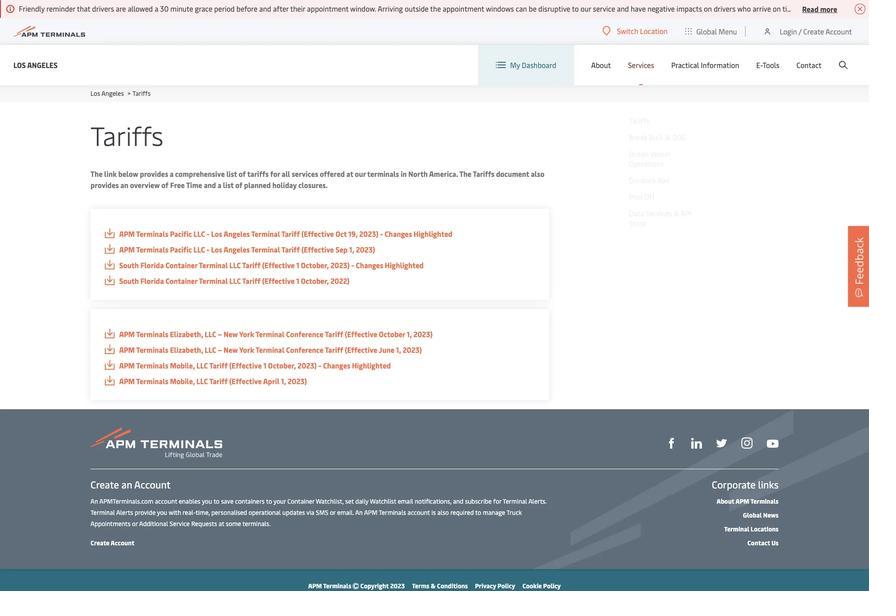 Task type: vqa. For each thing, say whether or not it's contained in the screenshot.
SCHEDULED DEPARTURE
no



Task type: describe. For each thing, give the bounding box(es) containing it.
to right disruptive
[[572, 4, 579, 13]]

south florida container terminal llc tariff (effective 1 october, 2022) link
[[104, 276, 536, 287]]

(effective down apm terminals pacific llc - los angeles terminal tariff (effective oct 19, 2023) - changes highlighted link
[[302, 245, 334, 255]]

about for about
[[591, 60, 611, 70]]

angeles inside apm terminals pacific llc - los angeles terminal tariff (effective sep 1, 2023) link
[[224, 245, 250, 255]]

alerts.
[[529, 497, 547, 506]]

apmt footer logo image
[[91, 427, 222, 459]]

0 vertical spatial los angeles link
[[13, 59, 58, 71]]

after
[[273, 4, 289, 13]]

april
[[263, 376, 279, 386]]

terminal locations link
[[724, 525, 779, 534]]

for inside an apmterminals.com account enables you to save containers to your container watchlist, set daily watchlist email notifications, and subscribe for terminal alerts. terminal alerts provide you with real-time, personalised operational updates via sms or email. an apm terminals account is also required to manage truck appointments or additional service requests at some terminals.
[[493, 497, 502, 506]]

about button
[[591, 45, 611, 85]]

contact us
[[748, 539, 779, 548]]

to left save
[[214, 497, 220, 506]]

1 vertical spatial or
[[132, 520, 138, 528]]

llc for apm terminals mobile, llc tariff (effective april 1, 2023)
[[197, 376, 208, 386]]

apm terminals mobile, llc tariff (effective 1 october, 2023) - changes highlighted link
[[104, 360, 536, 371]]

enables
[[179, 497, 201, 506]]

terms & conditions
[[412, 582, 468, 591]]

privacy policy link
[[475, 582, 515, 591]]

llc for apm terminals elizabeth, llc – new york terminal conference tariff (effective october 1, 2023)
[[205, 329, 216, 339]]

2023) right april on the bottom left
[[288, 376, 307, 386]]

apm terminals pacific llc - los angeles terminal tariff (effective oct 19, 2023) - changes highlighted
[[119, 229, 453, 239]]

time,
[[196, 509, 210, 517]]

1, inside apm terminals mobile, llc tariff (effective april 1, 2023) link
[[281, 376, 286, 386]]

email
[[398, 497, 413, 506]]

tools
[[763, 60, 780, 70]]

via
[[306, 509, 314, 517]]

1 horizontal spatial you
[[202, 497, 212, 506]]

set
[[345, 497, 354, 506]]

period
[[214, 4, 235, 13]]

october, for 2022)
[[301, 276, 329, 286]]

2 that from the left
[[825, 4, 838, 13]]

los angeles
[[13, 60, 58, 70]]

pacific for apm terminals pacific llc - los angeles terminal tariff (effective oct 19, 2023) - changes highlighted
[[170, 229, 192, 239]]

tariff inside apm terminals elizabeth, llc – new york terminal conference tariff (effective october 1, 2023) link
[[325, 329, 343, 339]]

terms
[[412, 582, 430, 591]]

1 vertical spatial tariffs
[[91, 117, 163, 153]]

0 vertical spatial or
[[330, 509, 336, 517]]

truck
[[507, 509, 522, 517]]

tariff inside south florida container terminal llc tariff (effective 1 october, 2023) - changes highlighted link
[[242, 260, 261, 270]]

elizabeth, for apm terminals elizabeth, llc – new york terminal conference tariff (effective june 1, 2023)
[[170, 345, 203, 355]]

cookie policy
[[523, 582, 561, 591]]

notifications,
[[415, 497, 452, 506]]

new for apm terminals elizabeth, llc – new york terminal conference tariff (effective october 1, 2023)
[[224, 329, 238, 339]]

florida for south florida container terminal llc tariff (effective 1 october, 2023) - changes highlighted
[[140, 260, 164, 270]]

2023) right 19,
[[359, 229, 379, 239]]

impacts
[[677, 4, 702, 13]]

(effective down south florida container terminal llc tariff (effective 1 october, 2023) - changes highlighted
[[262, 276, 295, 286]]

2 appointment from the left
[[443, 4, 484, 13]]

apm for apm terminals elizabeth, llc – new york terminal conference tariff (effective october 1, 2023)
[[119, 329, 135, 339]]

locations
[[751, 525, 779, 534]]

required
[[451, 509, 474, 517]]

some
[[226, 520, 241, 528]]

free
[[170, 180, 185, 190]]

tariff inside south florida container terminal llc tariff (effective 1 october, 2022) link
[[242, 276, 261, 286]]

all
[[282, 169, 290, 179]]

1 vertical spatial an
[[121, 478, 132, 492]]

practical
[[671, 60, 699, 70]]

/
[[799, 26, 802, 36]]

1 vertical spatial highlighted
[[385, 260, 424, 270]]

angeles inside los angeles link
[[27, 60, 58, 70]]

contact for contact us
[[748, 539, 770, 548]]

june
[[379, 345, 395, 355]]

llc for apm terminals mobile, llc tariff (effective 1 october, 2023) - changes highlighted
[[197, 361, 208, 371]]

my
[[510, 60, 520, 70]]

terminals for apm terminals mobile, llc tariff (effective 1 october, 2023) - changes highlighted
[[136, 361, 168, 371]]

manage
[[483, 509, 505, 517]]

information
[[701, 60, 739, 70]]

planned
[[244, 180, 271, 190]]

the
[[430, 4, 441, 13]]

2 vertical spatial 1
[[263, 361, 266, 371]]

apmterminals.com
[[99, 497, 153, 506]]

container for south florida container terminal llc tariff (effective 1 october, 2022)
[[166, 276, 198, 286]]

login / create account
[[780, 26, 852, 36]]

apm for apm terminals mobile, llc tariff (effective april 1, 2023)
[[119, 376, 135, 386]]

south for south florida container terminal llc tariff (effective 1 october, 2023) - changes highlighted
[[119, 260, 139, 270]]

(effective up apm terminals pacific llc - los angeles terminal tariff (effective sep 1, 2023) link
[[302, 229, 334, 239]]

mobile, for apm terminals mobile, llc tariff (effective 1 october, 2023) - changes highlighted
[[170, 361, 195, 371]]

1 horizontal spatial provides
[[140, 169, 168, 179]]

mobile, for apm terminals mobile, llc tariff (effective april 1, 2023)
[[170, 376, 195, 386]]

appointments
[[91, 520, 131, 528]]

watchlist,
[[316, 497, 344, 506]]

terminals
[[367, 169, 399, 179]]

0 vertical spatial changes
[[385, 229, 412, 239]]

copyright
[[360, 582, 389, 591]]

global menu
[[697, 26, 737, 36]]

their
[[290, 4, 305, 13]]

contact us link
[[748, 539, 779, 548]]

apm terminals pacific llc - los angeles terminal tariff (effective sep 1, 2023)
[[119, 245, 375, 255]]

linkedin image
[[691, 438, 702, 449]]

shape link
[[666, 437, 677, 449]]

create for create an account
[[91, 478, 119, 492]]

cookie policy link
[[523, 582, 561, 591]]

with
[[169, 509, 181, 517]]

2023) down 19,
[[356, 245, 375, 255]]

out
[[860, 4, 869, 13]]

contact for contact
[[797, 60, 822, 70]]

daily
[[355, 497, 369, 506]]

global for global menu
[[697, 26, 717, 36]]

- down the apm terminals elizabeth, llc – new york terminal conference tariff (effective june 1, 2023) link on the bottom
[[318, 361, 321, 371]]

close alert image
[[855, 4, 866, 14]]

1, inside the apm terminals elizabeth, llc – new york terminal conference tariff (effective june 1, 2023) link
[[396, 345, 401, 355]]

0 horizontal spatial a
[[155, 4, 158, 13]]

instagram image
[[742, 438, 753, 449]]

apm inside an apmterminals.com account enables you to save containers to your container watchlist, set daily watchlist email notifications, and subscribe for terminal alerts. terminal alerts provide you with real-time, personalised operational updates via sms or email. an apm terminals account is also required to manage truck appointments or additional service requests at some terminals.
[[364, 509, 378, 517]]

global menu button
[[677, 18, 746, 45]]

linkedin__x28_alt_x29__3_ link
[[691, 437, 702, 449]]

of left free
[[161, 180, 169, 190]]

also inside the link below provides a comprehensive list of tariffs for all services offered at our terminals in north america. the tariffs document also provides an overview of free time and a list of planned holiday closures.
[[531, 169, 545, 179]]

(effective down apm terminals mobile, llc tariff (effective 1 october, 2023) - changes highlighted on the bottom left
[[229, 376, 262, 386]]

1 vertical spatial an
[[355, 509, 363, 517]]

save
[[221, 497, 234, 506]]

october
[[379, 329, 405, 339]]

0 vertical spatial highlighted
[[414, 229, 453, 239]]

switch location
[[617, 26, 668, 36]]

holiday
[[272, 180, 297, 190]]

us
[[772, 539, 779, 548]]

0 vertical spatial list
[[226, 169, 237, 179]]

negative
[[648, 4, 675, 13]]

1 on from the left
[[704, 4, 712, 13]]

links
[[758, 478, 779, 492]]

new for apm terminals elizabeth, llc – new york terminal conference tariff (effective june 1, 2023)
[[224, 345, 238, 355]]

2 on from the left
[[773, 4, 781, 13]]

0 horizontal spatial an
[[91, 497, 98, 506]]

sms
[[316, 509, 328, 517]]

the link below provides a comprehensive list of tariffs for all services offered at our terminals in north america. the tariffs document also provides an overview of free time and a list of planned holiday closures.
[[91, 169, 545, 190]]

(effective left june
[[345, 345, 377, 355]]

apm for apm terminals ⓒ copyright 2023
[[308, 582, 322, 591]]

and inside an apmterminals.com account enables you to save containers to your container watchlist, set daily watchlist email notifications, and subscribe for terminal alerts. terminal alerts provide you with real-time, personalised operational updates via sms or email. an apm terminals account is also required to manage truck appointments or additional service requests at some terminals.
[[453, 497, 464, 506]]

allowed
[[128, 4, 153, 13]]

my dashboard button
[[496, 45, 556, 85]]

corporate
[[712, 478, 756, 492]]

apm terminals pacific llc - los angeles terminal tariff (effective oct 19, 2023) - changes highlighted link
[[104, 229, 536, 240]]

1, inside apm terminals pacific llc - los angeles terminal tariff (effective sep 1, 2023) link
[[349, 245, 354, 255]]

feedback
[[852, 237, 867, 285]]

terminals for apm terminals mobile, llc tariff (effective april 1, 2023)
[[136, 376, 168, 386]]

(effective down apm terminals pacific llc - los angeles terminal tariff (effective oct 19, 2023) - changes highlighted
[[262, 260, 295, 270]]

and left the have
[[617, 4, 629, 13]]

containers
[[235, 497, 265, 506]]

more
[[820, 4, 837, 14]]

tariff inside apm terminals mobile, llc tariff (effective 1 october, 2023) - changes highlighted link
[[209, 361, 228, 371]]

real-
[[183, 509, 196, 517]]

1 for 2022)
[[296, 276, 299, 286]]

2023
[[390, 582, 405, 591]]

1 horizontal spatial our
[[581, 4, 591, 13]]

personalised
[[211, 509, 247, 517]]

1 horizontal spatial account
[[408, 509, 430, 517]]

1 vertical spatial changes
[[356, 260, 383, 270]]

2 vertical spatial changes
[[323, 361, 350, 371]]

link
[[104, 169, 117, 179]]

twitter image
[[717, 438, 727, 449]]

south florida container terminal llc tariff (effective 1 october, 2022)
[[119, 276, 350, 286]]

friendly
[[19, 4, 45, 13]]

read more
[[802, 4, 837, 14]]

e-
[[756, 60, 763, 70]]

reminder
[[46, 4, 75, 13]]

october, for 2023)
[[301, 260, 329, 270]]

0 vertical spatial tariffs
[[133, 89, 151, 98]]

windows
[[486, 4, 514, 13]]

south for south florida container terminal llc tariff (effective 1 october, 2022)
[[119, 276, 139, 286]]



Task type: locate. For each thing, give the bounding box(es) containing it.
0 vertical spatial conference
[[286, 329, 324, 339]]

global news link
[[743, 511, 779, 520]]

are
[[116, 4, 126, 13]]

that right reminder
[[77, 4, 90, 13]]

terminals.
[[243, 520, 271, 528]]

1 horizontal spatial for
[[493, 497, 502, 506]]

0 vertical spatial you
[[202, 497, 212, 506]]

elizabeth, for apm terminals elizabeth, llc – new york terminal conference tariff (effective october 1, 2023)
[[170, 329, 203, 339]]

an
[[91, 497, 98, 506], [355, 509, 363, 517]]

0 vertical spatial elizabeth,
[[170, 329, 203, 339]]

who
[[738, 4, 751, 13]]

terminals for apm terminals pacific llc - los angeles terminal tariff (effective sep 1, 2023)
[[136, 245, 168, 255]]

tariff inside the apm terminals elizabeth, llc – new york terminal conference tariff (effective june 1, 2023) link
[[325, 345, 343, 355]]

2 elizabeth, from the top
[[170, 345, 203, 355]]

1 vertical spatial about
[[717, 497, 735, 506]]

0 horizontal spatial policy
[[498, 582, 515, 591]]

tariff inside apm terminals mobile, llc tariff (effective april 1, 2023) link
[[209, 376, 228, 386]]

on
[[704, 4, 712, 13], [773, 4, 781, 13]]

our left "terminals"
[[355, 169, 366, 179]]

apm inside apm terminals mobile, llc tariff (effective 1 october, 2023) - changes highlighted link
[[119, 361, 135, 371]]

2023) down the apm terminals elizabeth, llc – new york terminal conference tariff (effective june 1, 2023) link on the bottom
[[298, 361, 317, 371]]

tariffs
[[247, 169, 269, 179]]

terminals inside an apmterminals.com account enables you to save containers to your container watchlist, set daily watchlist email notifications, and subscribe for terminal alerts. terminal alerts provide you with real-time, personalised operational updates via sms or email. an apm terminals account is also required to manage truck appointments or additional service requests at some terminals.
[[379, 509, 406, 517]]

0 vertical spatial new
[[224, 329, 238, 339]]

1 down south florida container terminal llc tariff (effective 1 october, 2023) - changes highlighted link
[[296, 276, 299, 286]]

about left services
[[591, 60, 611, 70]]

list left planned
[[223, 180, 234, 190]]

an
[[120, 180, 128, 190], [121, 478, 132, 492]]

about for about apm terminals
[[717, 497, 735, 506]]

services
[[628, 60, 654, 70]]

1 horizontal spatial on
[[773, 4, 781, 13]]

policy for cookie policy
[[543, 582, 561, 591]]

on left time.
[[773, 4, 781, 13]]

1 arrive from the left
[[753, 4, 771, 13]]

0 vertical spatial account
[[155, 497, 177, 506]]

1 horizontal spatial appointment
[[443, 4, 484, 13]]

terminals for apm terminals ⓒ copyright 2023
[[323, 582, 351, 591]]

apm for apm terminals pacific llc - los angeles terminal tariff (effective sep 1, 2023)
[[119, 245, 135, 255]]

1 vertical spatial south
[[119, 276, 139, 286]]

tariff down apm terminals mobile, llc tariff (effective 1 october, 2023) - changes highlighted on the bottom left
[[209, 376, 228, 386]]

30
[[160, 4, 169, 13]]

october, inside south florida container terminal llc tariff (effective 1 october, 2022) link
[[301, 276, 329, 286]]

llc for apm terminals elizabeth, llc – new york terminal conference tariff (effective june 1, 2023)
[[205, 345, 216, 355]]

read more button
[[802, 3, 837, 14]]

container for south florida container terminal llc tariff (effective 1 october, 2023) - changes highlighted
[[166, 260, 198, 270]]

create for create account
[[91, 539, 109, 548]]

2 vertical spatial container
[[288, 497, 315, 506]]

terminal locations
[[724, 525, 779, 534]]

1 vertical spatial you
[[157, 509, 167, 517]]

1 vertical spatial at
[[219, 520, 224, 528]]

0 vertical spatial south
[[119, 260, 139, 270]]

create up apmterminals.com
[[91, 478, 119, 492]]

-
[[207, 229, 210, 239], [380, 229, 383, 239], [207, 245, 210, 255], [351, 260, 354, 270], [318, 361, 321, 371]]

1 horizontal spatial about
[[717, 497, 735, 506]]

an down daily
[[355, 509, 363, 517]]

an down below
[[120, 180, 128, 190]]

0 vertical spatial –
[[218, 329, 222, 339]]

1 vertical spatial new
[[224, 345, 238, 355]]

tariff down apm terminals pacific llc - los angeles terminal tariff (effective sep 1, 2023)
[[242, 260, 261, 270]]

2022)
[[331, 276, 350, 286]]

cookie
[[523, 582, 542, 591]]

provides up overview
[[140, 169, 168, 179]]

0 vertical spatial about
[[591, 60, 611, 70]]

0 horizontal spatial for
[[270, 169, 280, 179]]

container inside an apmterminals.com account enables you to save containers to your container watchlist, set daily watchlist email notifications, and subscribe for terminal alerts. terminal alerts provide you with real-time, personalised operational updates via sms or email. an apm terminals account is also required to manage truck appointments or additional service requests at some terminals.
[[288, 497, 315, 506]]

on right impacts
[[704, 4, 712, 13]]

1 new from the top
[[224, 329, 238, 339]]

and inside the link below provides a comprehensive list of tariffs for all services offered at our terminals in north america. the tariffs document also provides an overview of free time and a list of planned holiday closures.
[[204, 180, 216, 190]]

tariffs left 'document'
[[473, 169, 495, 179]]

october, down south florida container terminal llc tariff (effective 1 october, 2023) - changes highlighted link
[[301, 276, 329, 286]]

privacy
[[475, 582, 496, 591]]

1 florida from the top
[[140, 260, 164, 270]]

0 vertical spatial global
[[697, 26, 717, 36]]

provide
[[135, 509, 156, 517]]

for up manage
[[493, 497, 502, 506]]

2023) right october at the left of page
[[414, 329, 433, 339]]

york up apm terminals elizabeth, llc – new york terminal conference tariff (effective june 1, 2023)
[[239, 329, 254, 339]]

0 horizontal spatial at
[[219, 520, 224, 528]]

contact down locations
[[748, 539, 770, 548]]

email.
[[337, 509, 354, 517]]

a down a comprehensive
[[218, 180, 221, 190]]

2 – from the top
[[218, 345, 222, 355]]

angeles inside apm terminals pacific llc - los angeles terminal tariff (effective oct 19, 2023) - changes highlighted link
[[224, 229, 250, 239]]

llc for apm terminals pacific llc - los angeles terminal tariff (effective oct 19, 2023) - changes highlighted
[[194, 229, 205, 239]]

0 horizontal spatial our
[[355, 169, 366, 179]]

policy right the cookie
[[543, 582, 561, 591]]

tariff down south florida container terminal llc tariff (effective 1 october, 2023) - changes highlighted
[[242, 276, 261, 286]]

youtube image
[[767, 440, 779, 448]]

location
[[640, 26, 668, 36]]

service
[[170, 520, 190, 528]]

our
[[581, 4, 591, 13], [355, 169, 366, 179]]

policy right privacy
[[498, 582, 515, 591]]

0 horizontal spatial that
[[77, 4, 90, 13]]

2 vertical spatial create
[[91, 539, 109, 548]]

or right sms
[[330, 509, 336, 517]]

an up apmterminals.com
[[121, 478, 132, 492]]

1 horizontal spatial a
[[218, 180, 221, 190]]

1 horizontal spatial drivers
[[714, 4, 736, 13]]

0 horizontal spatial global
[[697, 26, 717, 36]]

apm terminals pacific llc - los angeles terminal tariff (effective sep 1, 2023) link
[[104, 244, 536, 255]]

1 vertical spatial account
[[134, 478, 171, 492]]

of left planned
[[235, 180, 242, 190]]

1 horizontal spatial that
[[825, 4, 838, 13]]

elizabeth,
[[170, 329, 203, 339], [170, 345, 203, 355]]

tariff down apm terminals elizabeth, llc – new york terminal conference tariff (effective october 1, 2023) link
[[325, 345, 343, 355]]

1 down apm terminals pacific llc - los angeles terminal tariff (effective sep 1, 2023) link
[[296, 260, 299, 270]]

0 vertical spatial 1
[[296, 260, 299, 270]]

0 vertical spatial account
[[826, 26, 852, 36]]

0 horizontal spatial you
[[157, 509, 167, 517]]

global
[[697, 26, 717, 36], [743, 511, 762, 520]]

october, up april on the bottom left
[[268, 361, 296, 371]]

arrive left out
[[840, 4, 858, 13]]

a comprehensive
[[170, 169, 225, 179]]

1, right april on the bottom left
[[281, 376, 286, 386]]

list
[[226, 169, 237, 179], [223, 180, 234, 190]]

minute
[[170, 4, 193, 13]]

october, down apm terminals pacific llc - los angeles terminal tariff (effective sep 1, 2023) link
[[301, 260, 329, 270]]

appointment right the
[[443, 4, 484, 13]]

conference for june
[[286, 345, 324, 355]]

policy
[[498, 582, 515, 591], [543, 582, 561, 591]]

1 vertical spatial contact
[[748, 539, 770, 548]]

outside
[[405, 4, 429, 13]]

global up terminal locations link
[[743, 511, 762, 520]]

york for apm terminals elizabeth, llc – new york terminal conference tariff (effective october 1, 2023)
[[239, 329, 254, 339]]

2 drivers from the left
[[714, 4, 736, 13]]

you up time,
[[202, 497, 212, 506]]

is
[[432, 509, 436, 517]]

that
[[77, 4, 90, 13], [825, 4, 838, 13]]

1 down apm terminals elizabeth, llc – new york terminal conference tariff (effective june 1, 2023)
[[263, 361, 266, 371]]

that right drivers
[[825, 4, 838, 13]]

1 south from the top
[[119, 260, 139, 270]]

0 vertical spatial our
[[581, 4, 591, 13]]

at inside the link below provides a comprehensive list of tariffs for all services offered at our terminals in north america. the tariffs document also provides an overview of free time and a list of planned holiday closures.
[[346, 169, 353, 179]]

(effective left october at the left of page
[[345, 329, 377, 339]]

2 south from the top
[[119, 276, 139, 286]]

– for apm terminals elizabeth, llc – new york terminal conference tariff (effective june 1, 2023)
[[218, 345, 222, 355]]

0 vertical spatial an
[[120, 180, 128, 190]]

1 vertical spatial florida
[[140, 276, 164, 286]]

account left is on the bottom
[[408, 509, 430, 517]]

0 horizontal spatial or
[[132, 520, 138, 528]]

the left "link"
[[91, 169, 103, 179]]

1, right october at the left of page
[[407, 329, 412, 339]]

sep
[[336, 245, 348, 255]]

1 vertical spatial 1
[[296, 276, 299, 286]]

of left tariffs
[[239, 169, 246, 179]]

practical information
[[671, 60, 739, 70]]

also inside an apmterminals.com account enables you to save containers to your container watchlist, set daily watchlist email notifications, and subscribe for terminal alerts. terminal alerts provide you with real-time, personalised operational updates via sms or email. an apm terminals account is also required to manage truck appointments or additional service requests at some terminals.
[[437, 509, 449, 517]]

tariff up apm terminals pacific llc - los angeles terminal tariff (effective sep 1, 2023) link
[[282, 229, 300, 239]]

1 vertical spatial our
[[355, 169, 366, 179]]

2 york from the top
[[239, 345, 254, 355]]

account inside login / create account link
[[826, 26, 852, 36]]

practical information button
[[671, 45, 739, 85]]

2023) down october at the left of page
[[403, 345, 422, 355]]

2 pacific from the top
[[170, 245, 192, 255]]

1 york from the top
[[239, 329, 254, 339]]

1 vertical spatial –
[[218, 345, 222, 355]]

terminals for apm terminals pacific llc - los angeles terminal tariff (effective oct 19, 2023) - changes highlighted
[[136, 229, 168, 239]]

1, inside apm terminals elizabeth, llc – new york terminal conference tariff (effective october 1, 2023) link
[[407, 329, 412, 339]]

- up apm terminals pacific llc - los angeles terminal tariff (effective sep 1, 2023)
[[207, 229, 210, 239]]

menu
[[719, 26, 737, 36]]

about down corporate
[[717, 497, 735, 506]]

apm terminals mobile, llc tariff (effective 1 october, 2023) - changes highlighted
[[119, 361, 391, 371]]

to left your
[[266, 497, 272, 506]]

1 horizontal spatial also
[[531, 169, 545, 179]]

- down 19,
[[351, 260, 354, 270]]

e-tools button
[[756, 45, 780, 85]]

llc for apm terminals pacific llc - los angeles terminal tariff (effective sep 1, 2023)
[[194, 245, 205, 255]]

at left 'some'
[[219, 520, 224, 528]]

instagram link
[[742, 437, 753, 449]]

0 horizontal spatial changes
[[323, 361, 350, 371]]

policy for privacy policy
[[498, 582, 515, 591]]

apm inside apm terminals mobile, llc tariff (effective april 1, 2023) link
[[119, 376, 135, 386]]

2 mobile, from the top
[[170, 376, 195, 386]]

drivers left the who
[[714, 4, 736, 13]]

a
[[155, 4, 158, 13], [218, 180, 221, 190]]

south florida container terminal llc tariff (effective 1 october, 2023) - changes highlighted
[[119, 260, 424, 270]]

1 policy from the left
[[498, 582, 515, 591]]

tariff up the apm terminals elizabeth, llc – new york terminal conference tariff (effective june 1, 2023) link on the bottom
[[325, 329, 343, 339]]

- right 19,
[[380, 229, 383, 239]]

drivers left are
[[92, 4, 114, 13]]

0 vertical spatial an
[[91, 497, 98, 506]]

1 vertical spatial los angeles link
[[91, 89, 124, 98]]

subscribe
[[465, 497, 492, 506]]

0 vertical spatial for
[[270, 169, 280, 179]]

login / create account link
[[763, 18, 852, 44]]

tariff down apm terminals pacific llc - los angeles terminal tariff (effective oct 19, 2023) - changes highlighted
[[282, 245, 300, 255]]

0 horizontal spatial drivers
[[92, 4, 114, 13]]

(effective
[[302, 229, 334, 239], [302, 245, 334, 255], [262, 260, 295, 270], [262, 276, 295, 286], [345, 329, 377, 339], [345, 345, 377, 355], [229, 361, 262, 371], [229, 376, 262, 386]]

0 horizontal spatial appointment
[[307, 4, 349, 13]]

the
[[91, 169, 103, 179], [459, 169, 472, 179]]

1 horizontal spatial the
[[459, 169, 472, 179]]

arrive
[[753, 4, 771, 13], [840, 4, 858, 13]]

0 vertical spatial mobile,
[[170, 361, 195, 371]]

york
[[239, 329, 254, 339], [239, 345, 254, 355]]

1 horizontal spatial changes
[[356, 260, 383, 270]]

operational
[[249, 509, 281, 517]]

login
[[780, 26, 797, 36]]

october,
[[301, 260, 329, 270], [301, 276, 329, 286], [268, 361, 296, 371]]

0 vertical spatial florida
[[140, 260, 164, 270]]

october, inside south florida container terminal llc tariff (effective 1 october, 2023) - changes highlighted link
[[301, 260, 329, 270]]

apm inside apm terminals pacific llc - los angeles terminal tariff (effective sep 1, 2023) link
[[119, 245, 135, 255]]

0 horizontal spatial account
[[155, 497, 177, 506]]

2023)
[[359, 229, 379, 239], [356, 245, 375, 255], [331, 260, 350, 270], [414, 329, 433, 339], [403, 345, 422, 355], [298, 361, 317, 371], [288, 376, 307, 386]]

1 vertical spatial york
[[239, 345, 254, 355]]

2 conference from the top
[[286, 345, 324, 355]]

tariff inside apm terminals pacific llc - los angeles terminal tariff (effective sep 1, 2023) link
[[282, 245, 300, 255]]

our left service
[[581, 4, 591, 13]]

watchlist
[[370, 497, 396, 506]]

conference
[[286, 329, 324, 339], [286, 345, 324, 355]]

privacy policy
[[475, 582, 515, 591]]

2 policy from the left
[[543, 582, 561, 591]]

contact down login / create account link
[[797, 60, 822, 70]]

closures.
[[298, 180, 328, 190]]

our inside the link below provides a comprehensive list of tariffs for all services offered at our terminals in north america. the tariffs document also provides an overview of free time and a list of planned holiday closures.
[[355, 169, 366, 179]]

an inside the link below provides a comprehensive list of tariffs for all services offered at our terminals in north america. the tariffs document also provides an overview of free time and a list of planned holiday closures.
[[120, 180, 128, 190]]

0 horizontal spatial arrive
[[753, 4, 771, 13]]

create down appointments
[[91, 539, 109, 548]]

an up appointments
[[91, 497, 98, 506]]

be
[[529, 4, 537, 13]]

tariff inside apm terminals pacific llc - los angeles terminal tariff (effective oct 19, 2023) - changes highlighted link
[[282, 229, 300, 239]]

apm inside apm terminals pacific llc - los angeles terminal tariff (effective oct 19, 2023) - changes highlighted link
[[119, 229, 135, 239]]

the right america.
[[459, 169, 472, 179]]

to down subscribe
[[475, 509, 481, 517]]

grace
[[195, 4, 212, 13]]

apm inside apm terminals elizabeth, llc – new york terminal conference tariff (effective october 1, 2023) link
[[119, 329, 135, 339]]

florida for south florida container terminal llc tariff (effective 1 october, 2022)
[[140, 276, 164, 286]]

or down alerts
[[132, 520, 138, 528]]

and left the after
[[259, 4, 271, 13]]

fill 44 link
[[717, 437, 727, 449]]

1, right june
[[396, 345, 401, 355]]

1 horizontal spatial arrive
[[840, 4, 858, 13]]

account down more
[[826, 26, 852, 36]]

conference up the apm terminals elizabeth, llc – new york terminal conference tariff (effective june 1, 2023) link on the bottom
[[286, 329, 324, 339]]

0 horizontal spatial on
[[704, 4, 712, 13]]

tariffs inside the link below provides a comprehensive list of tariffs for all services offered at our terminals in north america. the tariffs document also provides an overview of free time and a list of planned holiday closures.
[[473, 169, 495, 179]]

terms & conditions link
[[412, 582, 468, 591]]

1 vertical spatial provides
[[91, 180, 119, 190]]

1 vertical spatial container
[[166, 276, 198, 286]]

0 vertical spatial also
[[531, 169, 545, 179]]

appointment right "their"
[[307, 4, 349, 13]]

1 pacific from the top
[[170, 229, 192, 239]]

create
[[804, 26, 824, 36], [91, 478, 119, 492], [91, 539, 109, 548]]

at inside an apmterminals.com account enables you to save containers to your container watchlist, set daily watchlist email notifications, and subscribe for terminal alerts. terminal alerts provide you with real-time, personalised operational updates via sms or email. an apm terminals account is also required to manage truck appointments or additional service requests at some terminals.
[[219, 520, 224, 528]]

apm for apm terminals pacific llc - los angeles terminal tariff (effective oct 19, 2023) - changes highlighted
[[119, 229, 135, 239]]

global inside button
[[697, 26, 717, 36]]

conference for october
[[286, 329, 324, 339]]

2023) up "2022)"
[[331, 260, 350, 270]]

1 vertical spatial global
[[743, 511, 762, 520]]

1 vertical spatial a
[[218, 180, 221, 190]]

you tube link
[[767, 438, 779, 449]]

1 horizontal spatial or
[[330, 509, 336, 517]]

1 vertical spatial account
[[408, 509, 430, 517]]

1 drivers from the left
[[92, 4, 114, 13]]

1 horizontal spatial global
[[743, 511, 762, 520]]

dashboard
[[522, 60, 556, 70]]

0 vertical spatial create
[[804, 26, 824, 36]]

1 mobile, from the top
[[170, 361, 195, 371]]

2 florida from the top
[[140, 276, 164, 286]]

1 vertical spatial october,
[[301, 276, 329, 286]]

tariffs right >
[[133, 89, 151, 98]]

create right / in the right top of the page
[[804, 26, 824, 36]]

friendly reminder that drivers are allowed a 30 minute grace period before and after their appointment window. arriving outside the appointment windows can be disruptive to our service and have negative impacts on drivers who arrive on time. drivers that arrive out
[[19, 4, 869, 13]]

0 vertical spatial provides
[[140, 169, 168, 179]]

for left all
[[270, 169, 280, 179]]

&
[[431, 582, 436, 591]]

and up required
[[453, 497, 464, 506]]

provides down "link"
[[91, 180, 119, 190]]

offered
[[320, 169, 345, 179]]

1 for 2023)
[[296, 260, 299, 270]]

1,
[[349, 245, 354, 255], [407, 329, 412, 339], [396, 345, 401, 355], [281, 376, 286, 386]]

los angeles > tariffs
[[91, 89, 151, 98]]

1 conference from the top
[[286, 329, 324, 339]]

south florida container terminal llc tariff (effective 1 october, 2023) - changes highlighted link
[[104, 260, 536, 271]]

1 elizabeth, from the top
[[170, 329, 203, 339]]

terminals for apm terminals elizabeth, llc – new york terminal conference tariff (effective october 1, 2023)
[[136, 329, 168, 339]]

1 vertical spatial pacific
[[170, 245, 192, 255]]

pacific for apm terminals pacific llc - los angeles terminal tariff (effective sep 1, 2023)
[[170, 245, 192, 255]]

1 horizontal spatial policy
[[543, 582, 561, 591]]

tariffs up below
[[91, 117, 163, 153]]

global left menu
[[697, 26, 717, 36]]

2 vertical spatial account
[[111, 539, 134, 548]]

1 appointment from the left
[[307, 4, 349, 13]]

my dashboard
[[510, 60, 556, 70]]

facebook image
[[666, 438, 677, 449]]

2 arrive from the left
[[840, 4, 858, 13]]

switch location button
[[603, 26, 668, 36]]

a inside the link below provides a comprehensive list of tariffs for all services offered at our terminals in north america. the tariffs document also provides an overview of free time and a list of planned holiday closures.
[[218, 180, 221, 190]]

2 new from the top
[[224, 345, 238, 355]]

can
[[516, 4, 527, 13]]

0 vertical spatial york
[[239, 329, 254, 339]]

2 vertical spatial highlighted
[[352, 361, 391, 371]]

1 – from the top
[[218, 329, 222, 339]]

–
[[218, 329, 222, 339], [218, 345, 222, 355]]

1 vertical spatial also
[[437, 509, 449, 517]]

19,
[[348, 229, 358, 239]]

0 vertical spatial at
[[346, 169, 353, 179]]

apm terminals ⓒ copyright 2023
[[308, 582, 405, 591]]

1 that from the left
[[77, 4, 90, 13]]

service
[[593, 4, 615, 13]]

0 horizontal spatial about
[[591, 60, 611, 70]]

create an account
[[91, 478, 171, 492]]

also right is on the bottom
[[437, 509, 449, 517]]

1 vertical spatial list
[[223, 180, 234, 190]]

arrive right the who
[[753, 4, 771, 13]]

- up south florida container terminal llc tariff (effective 1 october, 2022)
[[207, 245, 210, 255]]

for inside the link below provides a comprehensive list of tariffs for all services offered at our terminals in north america. the tariffs document also provides an overview of free time and a list of planned holiday closures.
[[270, 169, 280, 179]]

– for apm terminals elizabeth, llc – new york terminal conference tariff (effective october 1, 2023)
[[218, 329, 222, 339]]

and right time
[[204, 180, 216, 190]]

north
[[408, 169, 428, 179]]

apm for apm terminals elizabeth, llc – new york terminal conference tariff (effective june 1, 2023)
[[119, 345, 135, 355]]

1 horizontal spatial at
[[346, 169, 353, 179]]

0 vertical spatial container
[[166, 260, 198, 270]]

tariff up apm terminals mobile, llc tariff (effective april 1, 2023)
[[209, 361, 228, 371]]

list left tariffs
[[226, 169, 237, 179]]

you left the with
[[157, 509, 167, 517]]

2 vertical spatial tariffs
[[473, 169, 495, 179]]

before
[[237, 4, 258, 13]]

a left 30 on the top left of the page
[[155, 4, 158, 13]]

at
[[346, 169, 353, 179], [219, 520, 224, 528]]

changes
[[385, 229, 412, 239], [356, 260, 383, 270], [323, 361, 350, 371]]

1 vertical spatial create
[[91, 478, 119, 492]]

1 horizontal spatial contact
[[797, 60, 822, 70]]

llc
[[194, 229, 205, 239], [194, 245, 205, 255], [229, 260, 241, 270], [229, 276, 241, 286], [205, 329, 216, 339], [205, 345, 216, 355], [197, 361, 208, 371], [197, 376, 208, 386]]

services button
[[628, 45, 654, 85]]

october, inside apm terminals mobile, llc tariff (effective 1 october, 2023) - changes highlighted link
[[268, 361, 296, 371]]

1 vertical spatial elizabeth,
[[170, 345, 203, 355]]

global for global news
[[743, 511, 762, 520]]

terminals for apm terminals elizabeth, llc – new york terminal conference tariff (effective june 1, 2023)
[[136, 345, 168, 355]]

apm for apm terminals mobile, llc tariff (effective 1 october, 2023) - changes highlighted
[[119, 361, 135, 371]]

york for apm terminals elizabeth, llc – new york terminal conference tariff (effective june 1, 2023)
[[239, 345, 254, 355]]

account down appointments
[[111, 539, 134, 548]]

1 the from the left
[[91, 169, 103, 179]]

0 vertical spatial pacific
[[170, 229, 192, 239]]

0 vertical spatial a
[[155, 4, 158, 13]]

at right offered
[[346, 169, 353, 179]]

account up provide
[[134, 478, 171, 492]]

1, right sep
[[349, 245, 354, 255]]

2 the from the left
[[459, 169, 472, 179]]

0 vertical spatial contact
[[797, 60, 822, 70]]

corporate links
[[712, 478, 779, 492]]

(effective down apm terminals elizabeth, llc – new york terminal conference tariff (effective june 1, 2023)
[[229, 361, 262, 371]]



